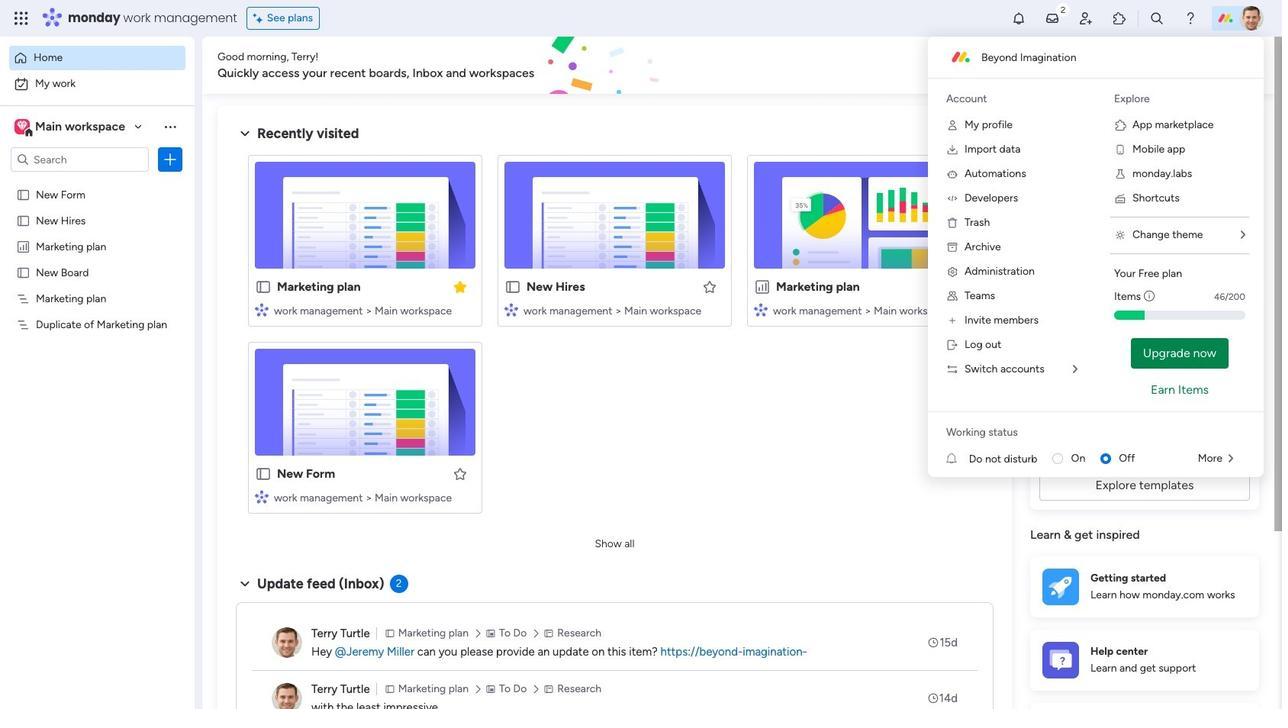 Task type: vqa. For each thing, say whether or not it's contained in the screenshot.
first Oct from the bottom
no



Task type: describe. For each thing, give the bounding box(es) containing it.
change theme image
[[1114, 229, 1127, 241]]

add to favorites image for bottom public board icon
[[702, 279, 717, 294]]

quick search results list box
[[236, 143, 994, 532]]

trash image
[[946, 217, 959, 229]]

teams image
[[946, 290, 959, 302]]

Search in workspace field
[[32, 151, 127, 168]]

0 vertical spatial invite members image
[[1078, 11, 1094, 26]]

2 image
[[1056, 1, 1070, 18]]

monday.labs image
[[1114, 168, 1127, 180]]

2 element
[[390, 575, 408, 593]]

archive image
[[946, 241, 959, 253]]

notifications image
[[1011, 11, 1027, 26]]

1 vertical spatial option
[[9, 72, 185, 96]]

log out image
[[946, 339, 959, 351]]

0 vertical spatial option
[[9, 46, 185, 70]]

workspace options image
[[163, 119, 178, 134]]

0 horizontal spatial public dashboard image
[[16, 239, 31, 253]]

1 workspace image from the left
[[15, 118, 30, 135]]

help image
[[1183, 11, 1198, 26]]

v2 surfce notifications image
[[946, 451, 969, 467]]

1 vertical spatial public dashboard image
[[754, 279, 771, 295]]

0 vertical spatial public board image
[[16, 213, 31, 227]]

close recently visited image
[[236, 124, 254, 143]]

2 vertical spatial terry turtle image
[[272, 683, 302, 709]]

getting started element
[[1030, 556, 1259, 617]]

list arrow image
[[1241, 230, 1246, 240]]

automations image
[[946, 168, 959, 180]]

mobile app image
[[1114, 143, 1127, 156]]

add to favorites image
[[453, 466, 468, 481]]



Task type: locate. For each thing, give the bounding box(es) containing it.
help center element
[[1030, 630, 1259, 691]]

my profile image
[[946, 119, 959, 131]]

select product image
[[14, 11, 29, 26]]

2 workspace image from the left
[[17, 118, 27, 135]]

0 vertical spatial terry turtle image
[[1239, 6, 1264, 31]]

invite members image
[[1078, 11, 1094, 26], [946, 314, 959, 327]]

administration image
[[946, 266, 959, 278]]

add to favorites image
[[702, 279, 717, 294], [952, 279, 967, 294]]

remove from favorites image
[[453, 279, 468, 294]]

templates image image
[[1044, 307, 1246, 412]]

1 horizontal spatial invite members image
[[1078, 11, 1094, 26]]

list box
[[0, 178, 195, 543]]

option
[[9, 46, 185, 70], [9, 72, 185, 96], [0, 181, 195, 184]]

1 vertical spatial terry turtle image
[[272, 627, 302, 658]]

public board image
[[16, 187, 31, 201], [16, 265, 31, 279], [255, 279, 272, 295], [255, 466, 272, 482]]

1 horizontal spatial public board image
[[505, 279, 521, 295]]

v2 user feedback image
[[1043, 57, 1054, 74]]

1 vertical spatial public board image
[[505, 279, 521, 295]]

search everything image
[[1149, 11, 1165, 26]]

import data image
[[946, 143, 959, 156]]

shortcuts image
[[1114, 192, 1127, 205]]

0 vertical spatial public dashboard image
[[16, 239, 31, 253]]

public board image
[[16, 213, 31, 227], [505, 279, 521, 295]]

0 horizontal spatial public board image
[[16, 213, 31, 227]]

1 vertical spatial invite members image
[[946, 314, 959, 327]]

v2 info image
[[1144, 289, 1155, 305]]

0 horizontal spatial add to favorites image
[[702, 279, 717, 294]]

public dashboard image
[[16, 239, 31, 253], [754, 279, 771, 295]]

close update feed (inbox) image
[[236, 575, 254, 593]]

2 vertical spatial option
[[0, 181, 195, 184]]

1 horizontal spatial public dashboard image
[[754, 279, 771, 295]]

add to favorites image for public dashboard icon to the bottom
[[952, 279, 967, 294]]

2 add to favorites image from the left
[[952, 279, 967, 294]]

monday marketplace image
[[1112, 11, 1127, 26]]

0 horizontal spatial invite members image
[[946, 314, 959, 327]]

invite members image right 2 icon
[[1078, 11, 1094, 26]]

update feed image
[[1045, 11, 1060, 26]]

terry turtle image
[[1239, 6, 1264, 31], [272, 627, 302, 658], [272, 683, 302, 709]]

invite members image down "teams" "image"
[[946, 314, 959, 327]]

developers image
[[946, 192, 959, 205]]

1 horizontal spatial add to favorites image
[[952, 279, 967, 294]]

workspace image
[[15, 118, 30, 135], [17, 118, 27, 135]]

workspace selection element
[[15, 118, 127, 137]]

options image
[[163, 152, 178, 167]]

see plans image
[[253, 10, 267, 27]]

1 add to favorites image from the left
[[702, 279, 717, 294]]



